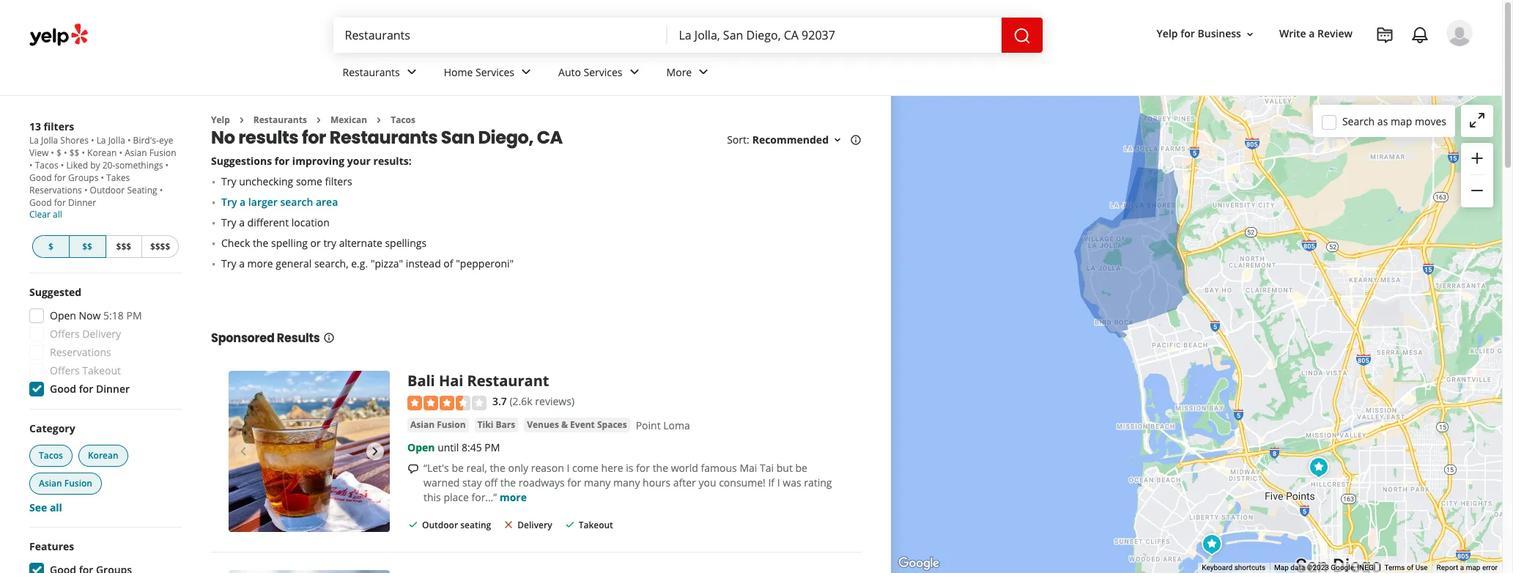 Task type: describe. For each thing, give the bounding box(es) containing it.
was
[[783, 476, 802, 490]]

somethings
[[115, 159, 163, 172]]

now
[[79, 309, 101, 323]]

noah l. image
[[1447, 20, 1474, 46]]

all for clear all
[[53, 208, 62, 221]]

outdoor inside • outdoor seating • good for dinner
[[90, 184, 125, 196]]

famous
[[701, 461, 737, 475]]

hours
[[643, 476, 671, 490]]

2 la from the left
[[97, 134, 106, 147]]

tiki bars link
[[475, 418, 518, 432]]

yelp for yelp for business
[[1157, 27, 1179, 41]]

home services link
[[432, 53, 547, 95]]

tiki bars
[[478, 419, 516, 431]]

the red door image
[[1305, 453, 1334, 482]]

keyboard shortcuts button
[[1203, 563, 1266, 573]]

clear
[[29, 208, 51, 221]]

write a review
[[1280, 27, 1353, 41]]

more link
[[500, 490, 527, 504]]

good inside "group"
[[50, 382, 76, 396]]

open until 8:45 pm
[[408, 440, 500, 454]]

0 horizontal spatial asian fusion button
[[29, 473, 102, 495]]

tacos link
[[391, 114, 416, 126]]

0 vertical spatial group
[[1462, 143, 1494, 207]]

see all button
[[29, 501, 62, 515]]

8:45
[[462, 440, 482, 454]]

features
[[29, 540, 74, 554]]

consume!
[[719, 476, 766, 490]]

only
[[508, 461, 529, 475]]

offers for offers takeout
[[50, 364, 80, 378]]

$$$$
[[150, 240, 170, 253]]

1 try from the top
[[221, 175, 236, 189]]

16 chevron right v2 image for restaurants
[[236, 114, 248, 126]]

warned
[[424, 476, 460, 490]]

for inside "group"
[[79, 382, 93, 396]]

real,
[[467, 461, 487, 475]]

for inside • $ • $$ • korean • asian fusion • tacos • liked by 20-somethings • good for groups •
[[54, 172, 66, 184]]

come
[[573, 461, 599, 475]]

1 horizontal spatial of
[[1408, 564, 1414, 572]]

1 vertical spatial outdoor
[[422, 519, 458, 531]]

"let's be real, the only reason i come here is for the world famous mai tai but be warned stay off the roadways for many many hours after you consume! if i was rating this place for…"
[[424, 461, 833, 504]]

reservations inside "takes reservations"
[[29, 184, 82, 196]]

0 vertical spatial restaurants link
[[331, 53, 432, 95]]

use
[[1416, 564, 1429, 572]]

2 be from the left
[[796, 461, 808, 475]]

report a map error
[[1437, 564, 1499, 572]]

group containing category
[[26, 422, 182, 515]]

$ inside button
[[48, 240, 53, 253]]

category
[[29, 422, 75, 436]]

location
[[292, 216, 330, 230]]

bali
[[408, 371, 435, 391]]

yelp for business
[[1157, 27, 1242, 41]]

©2023
[[1308, 564, 1330, 572]]

results
[[238, 126, 299, 150]]

bars
[[496, 419, 516, 431]]

more
[[667, 65, 692, 79]]

recommended
[[753, 133, 829, 147]]

search image
[[1014, 27, 1031, 44]]

san
[[441, 126, 475, 150]]

tacos button
[[29, 445, 72, 467]]

diego,
[[478, 126, 534, 150]]

keyboard shortcuts
[[1203, 564, 1266, 572]]

search as map moves
[[1343, 114, 1447, 128]]

instead
[[406, 257, 441, 271]]

event
[[570, 419, 595, 431]]

pm for open now 5:18 pm
[[126, 309, 142, 323]]

restaurants up results:
[[330, 126, 438, 150]]

dinner inside • outdoor seating • good for dinner
[[68, 196, 96, 209]]

open for open now 5:18 pm
[[50, 309, 76, 323]]

takes reservations
[[29, 172, 130, 196]]

until
[[438, 440, 459, 454]]

tacos inside • $ • $$ • korean • asian fusion • tacos • liked by 20-somethings • good for groups •
[[35, 159, 58, 172]]

0 horizontal spatial i
[[567, 461, 570, 475]]

2 try from the top
[[221, 195, 237, 209]]

user actions element
[[1146, 18, 1494, 109]]

report
[[1437, 564, 1459, 572]]

16 chevron right v2 image for tacos
[[373, 114, 385, 126]]

map
[[1275, 564, 1290, 572]]

1 horizontal spatial delivery
[[518, 519, 553, 531]]

yelp link
[[211, 114, 230, 126]]

open for open until 8:45 pm
[[408, 440, 435, 454]]

reason
[[531, 461, 564, 475]]

moves
[[1416, 114, 1447, 128]]

no
[[211, 126, 235, 150]]

fusion for asian fusion button to the left
[[64, 477, 92, 490]]

asian for top asian fusion button
[[411, 419, 435, 431]]

1 vertical spatial takeout
[[579, 519, 614, 531]]

2 jolla from the left
[[108, 134, 125, 147]]

0 horizontal spatial 16 info v2 image
[[323, 332, 335, 344]]

clear all link
[[29, 208, 62, 221]]

map region
[[782, 55, 1514, 573]]

0 vertical spatial tacos
[[391, 114, 416, 126]]

tiki
[[478, 419, 494, 431]]

for inside suggestions for improving your results: try unchecking some filters try a larger search area try a different location check the spelling or try alternate spellings try a more general search, e.g. "pizza" instead of "pepperoni"
[[275, 154, 290, 168]]

good inside • $ • $$ • korean • asian fusion • tacos • liked by 20-somethings • good for groups •
[[29, 172, 52, 184]]

dinner inside "group"
[[96, 382, 130, 396]]

24 chevron down v2 image for auto services
[[626, 63, 643, 81]]

bird's-
[[133, 134, 159, 147]]

slideshow element
[[229, 371, 390, 533]]

24 chevron down v2 image for restaurants
[[403, 63, 421, 81]]

1 horizontal spatial 16 info v2 image
[[850, 134, 862, 146]]

seating
[[461, 519, 491, 531]]

zoom in image
[[1469, 149, 1487, 167]]

google,
[[1332, 564, 1356, 572]]

keyboard
[[1203, 564, 1233, 572]]

tacos inside button
[[39, 449, 63, 462]]

more inside suggestions for improving your results: try unchecking some filters try a larger search area try a different location check the spelling or try alternate spellings try a more general search, e.g. "pizza" instead of "pepperoni"
[[247, 257, 273, 271]]

notifications image
[[1412, 26, 1430, 44]]

the up 'hours'
[[653, 461, 669, 475]]

map data ©2023 google, inegi
[[1275, 564, 1376, 572]]

korean inside button
[[88, 449, 118, 462]]

suggested
[[29, 285, 82, 299]]

restaurants up improving
[[254, 114, 307, 126]]

features group
[[25, 540, 182, 573]]

by
[[90, 159, 100, 172]]

if
[[769, 476, 775, 490]]

improving
[[292, 154, 345, 168]]

yelp for the yelp link
[[211, 114, 230, 126]]

rating
[[804, 476, 833, 490]]

map for error
[[1467, 564, 1481, 572]]

none field find
[[345, 27, 656, 43]]

0 vertical spatial asian fusion button
[[408, 418, 469, 432]]

world
[[671, 461, 699, 475]]

1 horizontal spatial more
[[500, 490, 527, 504]]

takeout inside "group"
[[82, 364, 121, 378]]

results:
[[374, 154, 412, 168]]

a up check
[[239, 216, 245, 230]]

"pizza"
[[371, 257, 403, 271]]

bali hai restaurant
[[408, 371, 549, 391]]

Find text field
[[345, 27, 656, 43]]

error
[[1483, 564, 1499, 572]]

the up more link
[[501, 476, 516, 490]]

a down check
[[239, 257, 245, 271]]

korean button
[[78, 445, 128, 467]]

sort:
[[727, 133, 750, 147]]

1 vertical spatial restaurants link
[[254, 114, 307, 126]]

alternate
[[339, 236, 383, 250]]

a left larger
[[240, 195, 246, 209]]

check
[[221, 236, 250, 250]]

or
[[311, 236, 321, 250]]

asian fusion link
[[408, 418, 469, 432]]

of inside suggestions for improving your results: try unchecking some filters try a larger search area try a different location check the spelling or try alternate spellings try a more general search, e.g. "pizza" instead of "pepperoni"
[[444, 257, 454, 271]]

offers delivery
[[50, 327, 121, 341]]

place
[[444, 490, 469, 504]]

liked
[[66, 159, 88, 172]]

16 speech v2 image
[[408, 463, 419, 475]]

inegi
[[1358, 564, 1376, 572]]

off
[[485, 476, 498, 490]]



Task type: locate. For each thing, give the bounding box(es) containing it.
$$ right $ button
[[82, 240, 92, 253]]

0 horizontal spatial delivery
[[82, 327, 121, 341]]

0 vertical spatial asian fusion
[[411, 419, 466, 431]]

asian inside • $ • $$ • korean • asian fusion • tacos • liked by 20-somethings • good for groups •
[[125, 147, 147, 159]]

map right 'as'
[[1392, 114, 1413, 128]]

16 chevron down v2 image right business
[[1245, 28, 1257, 40]]

2 horizontal spatial 16 chevron right v2 image
[[373, 114, 385, 126]]

1 horizontal spatial restaurants link
[[331, 53, 432, 95]]

services for auto services
[[584, 65, 623, 79]]

general
[[276, 257, 312, 271]]

larger
[[248, 195, 278, 209]]

0 vertical spatial takeout
[[82, 364, 121, 378]]

2 16 chevron right v2 image from the left
[[313, 114, 325, 126]]

sponsored results
[[211, 330, 320, 347]]

outdoor down the 20-
[[90, 184, 125, 196]]

asian inside "group"
[[39, 477, 62, 490]]

0 vertical spatial yelp
[[1157, 27, 1179, 41]]

next image
[[367, 443, 384, 461]]

spaces
[[597, 419, 627, 431]]

of left use
[[1408, 564, 1414, 572]]

yelp inside yelp for business button
[[1157, 27, 1179, 41]]

restaurants up mexican
[[343, 65, 400, 79]]

yelp left business
[[1157, 27, 1179, 41]]

point
[[636, 419, 661, 432]]

no results for restaurants san diego, ca
[[211, 126, 563, 150]]

none field near
[[679, 27, 990, 43]]

1 korean from the top
[[87, 147, 117, 159]]

0 vertical spatial fusion
[[149, 147, 176, 159]]

see
[[29, 501, 47, 515]]

1 vertical spatial map
[[1467, 564, 1481, 572]]

1 vertical spatial fusion
[[437, 419, 466, 431]]

0 horizontal spatial fusion
[[64, 477, 92, 490]]

0 horizontal spatial many
[[584, 476, 611, 490]]

offers takeout
[[50, 364, 121, 378]]

recommended button
[[753, 133, 844, 147]]

$$$
[[116, 240, 131, 253]]

Near text field
[[679, 27, 990, 43]]

$ right view
[[56, 147, 61, 159]]

0 horizontal spatial yelp
[[211, 114, 230, 126]]

1 vertical spatial asian fusion
[[39, 477, 92, 490]]

the
[[253, 236, 269, 250], [490, 461, 506, 475], [653, 461, 669, 475], [501, 476, 516, 490]]

0 horizontal spatial jolla
[[41, 134, 58, 147]]

0 vertical spatial i
[[567, 461, 570, 475]]

search,
[[314, 257, 349, 271]]

business categories element
[[331, 53, 1474, 95]]

1 vertical spatial $$
[[82, 240, 92, 253]]

open up 16 speech v2 "icon"
[[408, 440, 435, 454]]

filters up shores
[[44, 120, 74, 133]]

services right auto
[[584, 65, 623, 79]]

1 vertical spatial tacos
[[35, 159, 58, 172]]

$
[[56, 147, 61, 159], [48, 240, 53, 253]]

auto services
[[559, 65, 623, 79]]

16 chevron down v2 image inside recommended popup button
[[832, 134, 844, 146]]

mai
[[740, 461, 758, 475]]

3.7
[[493, 395, 507, 409]]

seating
[[127, 184, 157, 196]]

for down come
[[568, 476, 582, 490]]

0 vertical spatial map
[[1392, 114, 1413, 128]]

0 vertical spatial more
[[247, 257, 273, 271]]

filters inside suggestions for improving your results: try unchecking some filters try a larger search area try a different location check the spelling or try alternate spellings try a more general search, e.g. "pizza" instead of "pepperoni"
[[325, 175, 352, 189]]

None field
[[345, 27, 656, 43], [679, 27, 990, 43]]

16 chevron right v2 image left tacos link on the top left of the page
[[373, 114, 385, 126]]

jolla
[[41, 134, 58, 147], [108, 134, 125, 147]]

google image
[[895, 554, 944, 573]]

reservations inside "group"
[[50, 345, 111, 359]]

1 vertical spatial reservations
[[50, 345, 111, 359]]

asian fusion button up the see all
[[29, 473, 102, 495]]

view
[[29, 147, 49, 159]]

be left real,
[[452, 461, 464, 475]]

0 horizontal spatial asian fusion
[[39, 477, 92, 490]]

16 chevron down v2 image for yelp for business
[[1245, 28, 1257, 40]]

for inside • outdoor seating • good for dinner
[[54, 196, 66, 209]]

24 chevron down v2 image inside 'home services' link
[[518, 63, 535, 81]]

projects image
[[1377, 26, 1394, 44]]

for inside button
[[1181, 27, 1196, 41]]

2 horizontal spatial asian
[[411, 419, 435, 431]]

$ inside • $ • $$ • korean • asian fusion • tacos • liked by 20-somethings • good for groups •
[[56, 147, 61, 159]]

1 24 chevron down v2 image from the left
[[518, 63, 535, 81]]

takeout up good for dinner
[[82, 364, 121, 378]]

all for see all
[[50, 501, 62, 515]]

2 24 chevron down v2 image from the left
[[695, 63, 713, 81]]

1 16 chevron right v2 image from the left
[[236, 114, 248, 126]]

review
[[1318, 27, 1353, 41]]

asian right the 20-
[[125, 147, 147, 159]]

all right see
[[50, 501, 62, 515]]

restaurant
[[467, 371, 549, 391]]

16 chevron down v2 image
[[1245, 28, 1257, 40], [832, 134, 844, 146]]

tacos down category
[[39, 449, 63, 462]]

here
[[602, 461, 624, 475]]

delivery inside "group"
[[82, 327, 121, 341]]

all inside "group"
[[50, 501, 62, 515]]

16 chevron down v2 image for recommended
[[832, 134, 844, 146]]

jolla up the 20-
[[108, 134, 125, 147]]

fusion inside • $ • $$ • korean • asian fusion • tacos • liked by 20-somethings • good for groups •
[[149, 147, 176, 159]]

mexican
[[331, 114, 367, 126]]

of right instead on the top left of page
[[444, 257, 454, 271]]

offers down now at the bottom left
[[50, 327, 80, 341]]

$$
[[69, 147, 79, 159], [82, 240, 92, 253]]

2 vertical spatial good
[[50, 382, 76, 396]]

e.g.
[[351, 257, 368, 271]]

delivery right 16 close v2 icon
[[518, 519, 553, 531]]

2 offers from the top
[[50, 364, 80, 378]]

pm inside "group"
[[126, 309, 142, 323]]

0 horizontal spatial 24 chevron down v2 image
[[518, 63, 535, 81]]

$$$$ button
[[142, 235, 179, 258]]

$$ button
[[69, 235, 106, 258]]

asian fusion inside "group"
[[39, 477, 92, 490]]

the up off
[[490, 461, 506, 475]]

3 try from the top
[[221, 216, 236, 230]]

auto
[[559, 65, 581, 79]]

try a larger search area link
[[221, 195, 338, 209]]

2 korean from the top
[[88, 449, 118, 462]]

0 horizontal spatial none field
[[345, 27, 656, 43]]

0 vertical spatial open
[[50, 309, 76, 323]]

asian down 3.7 star rating image
[[411, 419, 435, 431]]

for
[[1181, 27, 1196, 41], [302, 126, 326, 150], [275, 154, 290, 168], [54, 172, 66, 184], [54, 196, 66, 209], [79, 382, 93, 396], [636, 461, 650, 475], [568, 476, 582, 490]]

fusion down korean button
[[64, 477, 92, 490]]

1 horizontal spatial be
[[796, 461, 808, 475]]

korean
[[87, 147, 117, 159], [88, 449, 118, 462]]

16 chevron right v2 image right the yelp link
[[236, 114, 248, 126]]

write a review link
[[1274, 21, 1359, 47]]

for up unchecking
[[275, 154, 290, 168]]

good up $ button
[[29, 196, 52, 209]]

takeout right 16 checkmark v2 icon
[[579, 519, 614, 531]]

filters up area
[[325, 175, 352, 189]]

$$ left by
[[69, 147, 79, 159]]

0 vertical spatial all
[[53, 208, 62, 221]]

1 horizontal spatial i
[[778, 476, 781, 490]]

asian fusion button down 3.7 star rating image
[[408, 418, 469, 432]]

good inside • outdoor seating • good for dinner
[[29, 196, 52, 209]]

0 vertical spatial of
[[444, 257, 454, 271]]

0 horizontal spatial of
[[444, 257, 454, 271]]

1 horizontal spatial 24 chevron down v2 image
[[695, 63, 713, 81]]

asian fusion button
[[408, 418, 469, 432], [29, 473, 102, 495]]

a inside write a review link
[[1310, 27, 1316, 41]]

after
[[674, 476, 696, 490]]

your
[[347, 154, 371, 168]]

16 checkmark v2 image
[[408, 519, 419, 531]]

good down 'offers takeout'
[[50, 382, 76, 396]]

24 chevron down v2 image inside auto services link
[[626, 63, 643, 81]]

0 horizontal spatial la
[[29, 134, 39, 147]]

terms of use link
[[1385, 564, 1429, 572]]

search
[[1343, 114, 1376, 128]]

i right if
[[778, 476, 781, 490]]

1 horizontal spatial open
[[408, 440, 435, 454]]

16 chevron right v2 image for mexican
[[313, 114, 325, 126]]

yelp
[[1157, 27, 1179, 41], [211, 114, 230, 126]]

1 vertical spatial pm
[[485, 440, 500, 454]]

pm right 5:18
[[126, 309, 142, 323]]

map for moves
[[1392, 114, 1413, 128]]

1 24 chevron down v2 image from the left
[[403, 63, 421, 81]]

0 horizontal spatial takeout
[[82, 364, 121, 378]]

1 none field from the left
[[345, 27, 656, 43]]

0 vertical spatial 16 info v2 image
[[850, 134, 862, 146]]

0 vertical spatial delivery
[[82, 327, 121, 341]]

0 horizontal spatial be
[[452, 461, 464, 475]]

•
[[91, 134, 94, 147], [128, 134, 131, 147], [51, 147, 54, 159], [64, 147, 67, 159], [82, 147, 85, 159], [119, 147, 122, 159], [29, 159, 33, 172], [61, 159, 64, 172], [165, 159, 169, 172], [101, 172, 104, 184], [84, 184, 88, 196], [160, 184, 163, 196]]

0 vertical spatial outdoor
[[90, 184, 125, 196]]

(2.6k
[[510, 395, 533, 409]]

i left come
[[567, 461, 570, 475]]

1 vertical spatial filters
[[325, 175, 352, 189]]

try down check
[[221, 257, 236, 271]]

0 vertical spatial $$
[[69, 147, 79, 159]]

many down come
[[584, 476, 611, 490]]

fusion up seating
[[149, 147, 176, 159]]

for down 'offers takeout'
[[79, 382, 93, 396]]

1 vertical spatial korean
[[88, 449, 118, 462]]

1 horizontal spatial asian fusion
[[411, 419, 466, 431]]

24 chevron down v2 image right more
[[695, 63, 713, 81]]

la down 13
[[29, 134, 39, 147]]

korean inside • $ • $$ • korean • asian fusion • tacos • liked by 20-somethings • good for groups •
[[87, 147, 117, 159]]

outdoor seating
[[422, 519, 491, 531]]

24 chevron down v2 image inside restaurants link
[[403, 63, 421, 81]]

0 vertical spatial good
[[29, 172, 52, 184]]

data
[[1291, 564, 1306, 572]]

open down suggested
[[50, 309, 76, 323]]

asian fusion for asian fusion button to the left
[[39, 477, 92, 490]]

delivery down 'open now 5:18 pm' at the left bottom of page
[[82, 327, 121, 341]]

try down suggestions
[[221, 175, 236, 189]]

$$ inside button
[[82, 240, 92, 253]]

24 chevron down v2 image for home services
[[518, 63, 535, 81]]

expand map image
[[1469, 111, 1487, 129]]

1 horizontal spatial $$
[[82, 240, 92, 253]]

asian fusion
[[411, 419, 466, 431], [39, 477, 92, 490]]

some
[[296, 175, 323, 189]]

tacos up results:
[[391, 114, 416, 126]]

1 la from the left
[[29, 134, 39, 147]]

3 16 chevron right v2 image from the left
[[373, 114, 385, 126]]

1 horizontal spatial filters
[[325, 175, 352, 189]]

this
[[424, 490, 441, 504]]

pm
[[126, 309, 142, 323], [485, 440, 500, 454]]

open now 5:18 pm
[[50, 309, 142, 323]]

previous image
[[235, 443, 252, 461]]

bali hai restaurant image
[[229, 371, 390, 533]]

eye
[[159, 134, 173, 147]]

16 info v2 image right results
[[323, 332, 335, 344]]

for left business
[[1181, 27, 1196, 41]]

a right write
[[1310, 27, 1316, 41]]

zoom out image
[[1469, 182, 1487, 200]]

16 info v2 image right recommended popup button
[[850, 134, 862, 146]]

clear all
[[29, 208, 62, 221]]

reservations up clear all
[[29, 184, 82, 196]]

good down view
[[29, 172, 52, 184]]

venues & event spaces link
[[524, 418, 630, 432]]

2 vertical spatial asian
[[39, 477, 62, 490]]

asian up see all button
[[39, 477, 62, 490]]

services for home services
[[476, 65, 515, 79]]

asian fusion down tacos button
[[39, 477, 92, 490]]

the inside suggestions for improving your results: try unchecking some filters try a larger search area try a different location check the spelling or try alternate spellings try a more general search, e.g. "pizza" instead of "pepperoni"
[[253, 236, 269, 250]]

16 chevron right v2 image left mexican link
[[313, 114, 325, 126]]

24 chevron down v2 image left auto
[[518, 63, 535, 81]]

0 vertical spatial 16 chevron down v2 image
[[1245, 28, 1257, 40]]

dinner down 'offers takeout'
[[96, 382, 130, 396]]

be right but
[[796, 461, 808, 475]]

1 horizontal spatial asian fusion button
[[408, 418, 469, 432]]

i
[[567, 461, 570, 475], [778, 476, 781, 490]]

1 services from the left
[[476, 65, 515, 79]]

try up check
[[221, 216, 236, 230]]

16 chevron down v2 image right recommended
[[832, 134, 844, 146]]

1 horizontal spatial 16 chevron right v2 image
[[313, 114, 325, 126]]

delivery
[[82, 327, 121, 341], [518, 519, 553, 531]]

24 chevron down v2 image for more
[[695, 63, 713, 81]]

1 vertical spatial all
[[50, 501, 62, 515]]

tacos left liked
[[35, 159, 58, 172]]

1 vertical spatial dinner
[[96, 382, 130, 396]]

1 vertical spatial $
[[48, 240, 53, 253]]

tiki bars button
[[475, 418, 518, 432]]

try left larger
[[221, 195, 237, 209]]

16 chevron right v2 image
[[236, 114, 248, 126], [313, 114, 325, 126], [373, 114, 385, 126]]

venues & event spaces
[[527, 419, 627, 431]]

2 vertical spatial group
[[26, 422, 182, 515]]

1 vertical spatial 16 info v2 image
[[323, 332, 335, 344]]

24 chevron down v2 image left home
[[403, 63, 421, 81]]

for up improving
[[302, 126, 326, 150]]

more down check
[[247, 257, 273, 271]]

offers for offers delivery
[[50, 327, 80, 341]]

jolla down 13 filters
[[41, 134, 58, 147]]

1 be from the left
[[452, 461, 464, 475]]

1 horizontal spatial pm
[[485, 440, 500, 454]]

0 horizontal spatial open
[[50, 309, 76, 323]]

many down "is" on the left bottom of the page
[[614, 476, 640, 490]]

2 24 chevron down v2 image from the left
[[626, 63, 643, 81]]

asian fusion down 3.7 star rating image
[[411, 419, 466, 431]]

0 horizontal spatial $
[[48, 240, 53, 253]]

0 horizontal spatial services
[[476, 65, 515, 79]]

2 vertical spatial fusion
[[64, 477, 92, 490]]

fusion down 3.7 star rating image
[[437, 419, 466, 431]]

1 horizontal spatial jolla
[[108, 134, 125, 147]]

24 chevron down v2 image
[[403, 63, 421, 81], [695, 63, 713, 81]]

1 horizontal spatial many
[[614, 476, 640, 490]]

takeout
[[82, 364, 121, 378], [579, 519, 614, 531]]

a right report
[[1461, 564, 1465, 572]]

0 vertical spatial korean
[[87, 147, 117, 159]]

24 chevron down v2 image inside more link
[[695, 63, 713, 81]]

0 horizontal spatial asian
[[39, 477, 62, 490]]

0 horizontal spatial filters
[[44, 120, 74, 133]]

unchecking
[[239, 175, 293, 189]]

0 horizontal spatial 24 chevron down v2 image
[[403, 63, 421, 81]]

pm right 8:45
[[485, 440, 500, 454]]

13
[[29, 120, 41, 133]]

more link
[[655, 53, 725, 95]]

0 vertical spatial reservations
[[29, 184, 82, 196]]

restaurants inside business categories element
[[343, 65, 400, 79]]

pm for open until 8:45 pm
[[485, 440, 500, 454]]

for right "is" on the left bottom of the page
[[636, 461, 650, 475]]

bali hai restaurant image
[[1198, 530, 1227, 559]]

offers up good for dinner
[[50, 364, 80, 378]]

fusion inside "group"
[[64, 477, 92, 490]]

$ down clear all
[[48, 240, 53, 253]]

asian for asian fusion button to the left
[[39, 477, 62, 490]]

for left liked
[[54, 172, 66, 184]]

2 many from the left
[[614, 476, 640, 490]]

0 vertical spatial pm
[[126, 309, 142, 323]]

groups
[[68, 172, 99, 184]]

1 vertical spatial more
[[500, 490, 527, 504]]

None search field
[[333, 18, 1046, 53]]

roadways
[[519, 476, 565, 490]]

1 vertical spatial group
[[25, 285, 182, 401]]

1 offers from the top
[[50, 327, 80, 341]]

the down "different"
[[253, 236, 269, 250]]

all right clear
[[53, 208, 62, 221]]

2 vertical spatial tacos
[[39, 449, 63, 462]]

0 horizontal spatial pm
[[126, 309, 142, 323]]

business
[[1198, 27, 1242, 41]]

terms of use
[[1385, 564, 1429, 572]]

1 vertical spatial of
[[1408, 564, 1414, 572]]

restaurants link up improving
[[254, 114, 307, 126]]

yelp up suggestions
[[211, 114, 230, 126]]

1 horizontal spatial $
[[56, 147, 61, 159]]

1 horizontal spatial asian
[[125, 147, 147, 159]]

good for dinner
[[50, 382, 130, 396]]

asian fusion for top asian fusion button
[[411, 419, 466, 431]]

fusion
[[149, 147, 176, 159], [437, 419, 466, 431], [64, 477, 92, 490]]

24 chevron down v2 image right "auto services"
[[626, 63, 643, 81]]

0 vertical spatial asian
[[125, 147, 147, 159]]

24 chevron down v2 image
[[518, 63, 535, 81], [626, 63, 643, 81]]

more
[[247, 257, 273, 271], [500, 490, 527, 504]]

2 services from the left
[[584, 65, 623, 79]]

mexican link
[[331, 114, 367, 126]]

reservations up 'offers takeout'
[[50, 345, 111, 359]]

0 horizontal spatial map
[[1392, 114, 1413, 128]]

search
[[280, 195, 313, 209]]

$$ inside • $ • $$ • korean • asian fusion • tacos • liked by 20-somethings • good for groups •
[[69, 147, 79, 159]]

16 info v2 image
[[850, 134, 862, 146], [323, 332, 335, 344]]

1 horizontal spatial la
[[97, 134, 106, 147]]

point loma
[[636, 419, 690, 432]]

as
[[1378, 114, 1389, 128]]

1 many from the left
[[584, 476, 611, 490]]

1 horizontal spatial none field
[[679, 27, 990, 43]]

1 vertical spatial offers
[[50, 364, 80, 378]]

fusion for top asian fusion button
[[437, 419, 466, 431]]

16 chevron down v2 image inside yelp for business button
[[1245, 28, 1257, 40]]

16 checkmark v2 image
[[564, 519, 576, 531]]

map left 'error'
[[1467, 564, 1481, 572]]

1 horizontal spatial 24 chevron down v2 image
[[626, 63, 643, 81]]

dinner down the groups
[[68, 196, 96, 209]]

3.7 star rating image
[[408, 396, 487, 410]]

0 horizontal spatial restaurants link
[[254, 114, 307, 126]]

0 horizontal spatial $$
[[69, 147, 79, 159]]

• $ • $$ • korean • asian fusion • tacos • liked by 20-somethings • good for groups •
[[29, 147, 176, 184]]

more up 16 close v2 icon
[[500, 490, 527, 504]]

"pepperoni"
[[456, 257, 514, 271]]

venues
[[527, 419, 559, 431]]

outdoor right 16 checkmark v2 image
[[422, 519, 458, 531]]

1 vertical spatial 16 chevron down v2 image
[[832, 134, 844, 146]]

group
[[1462, 143, 1494, 207], [25, 285, 182, 401], [26, 422, 182, 515]]

4 try from the top
[[221, 257, 236, 271]]

0 horizontal spatial 16 chevron down v2 image
[[832, 134, 844, 146]]

services right home
[[476, 65, 515, 79]]

1 horizontal spatial outdoor
[[422, 519, 458, 531]]

group containing suggested
[[25, 285, 182, 401]]

16 close v2 image
[[503, 519, 515, 531]]

2 none field from the left
[[679, 27, 990, 43]]

is
[[626, 461, 634, 475]]

you
[[699, 476, 717, 490]]

1 jolla from the left
[[41, 134, 58, 147]]

for right clear
[[54, 196, 66, 209]]

la up by
[[97, 134, 106, 147]]

0 vertical spatial $
[[56, 147, 61, 159]]

restaurants link up tacos link on the top left of the page
[[331, 53, 432, 95]]

suggestions
[[211, 154, 272, 168]]

• outdoor seating • good for dinner
[[29, 184, 163, 209]]

1 horizontal spatial services
[[584, 65, 623, 79]]

shortcuts
[[1235, 564, 1266, 572]]



Task type: vqa. For each thing, say whether or not it's contained in the screenshot.
Zoom out image
yes



